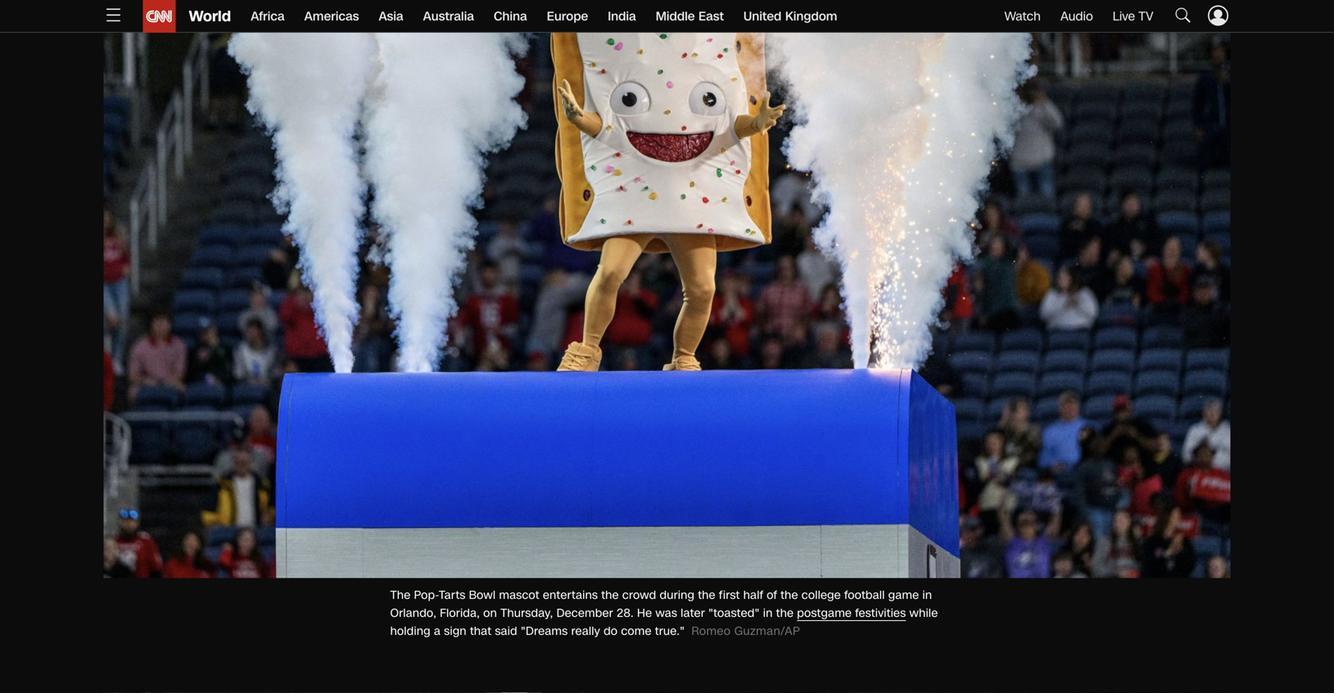 Task type: describe. For each thing, give the bounding box(es) containing it.
mascot
[[499, 588, 539, 604]]

china link
[[494, 0, 527, 33]]

true."
[[655, 624, 685, 640]]

he
[[637, 606, 652, 622]]

football
[[844, 588, 885, 604]]

live tv link
[[1113, 8, 1153, 25]]

postgame festivities
[[797, 606, 906, 622]]

come
[[621, 624, 652, 640]]

28.
[[617, 606, 634, 622]]

the right 'of'
[[781, 588, 798, 604]]

europe link
[[547, 0, 588, 33]]

during
[[660, 588, 695, 604]]

east
[[699, 8, 724, 25]]

united
[[744, 8, 782, 25]]

later
[[681, 606, 705, 622]]

middle east link
[[656, 0, 724, 33]]

do
[[604, 624, 618, 640]]

middle east
[[656, 8, 724, 25]]

while holding a sign that said "dreams really do come true."
[[390, 606, 938, 640]]

live
[[1113, 8, 1135, 25]]

thursday,
[[500, 606, 553, 622]]

user avatar image
[[1206, 3, 1230, 28]]

romeo
[[691, 624, 731, 640]]

pop-
[[414, 588, 439, 604]]

while
[[909, 606, 938, 622]]

africa link
[[251, 0, 285, 33]]

middle
[[656, 8, 695, 25]]

guzman/ap
[[734, 624, 800, 640]]

postgame festivities link
[[797, 606, 906, 622]]

said
[[495, 624, 517, 640]]

the pop-tarts bowl mascot entertains the crowd during the first half of the college football game in orlando, florida, on thursday, december 28. he was later "toasted" in the
[[390, 588, 932, 622]]

china
[[494, 8, 527, 25]]

was
[[655, 606, 677, 622]]

on
[[483, 606, 497, 622]]

asia
[[379, 8, 403, 25]]

game
[[888, 588, 919, 604]]

search icon image
[[1173, 5, 1193, 25]]

americas link
[[304, 0, 359, 33]]

florida,
[[440, 606, 480, 622]]



Task type: locate. For each thing, give the bounding box(es) containing it.
australia
[[423, 8, 474, 25]]

0 vertical spatial in
[[922, 588, 932, 604]]

world link
[[176, 0, 231, 33]]

"dreams
[[521, 624, 568, 640]]

holding
[[390, 624, 431, 640]]

college
[[802, 588, 841, 604]]

africa
[[251, 8, 285, 25]]

0 horizontal spatial in
[[763, 606, 773, 622]]

the left first
[[698, 588, 716, 604]]

open menu icon image
[[104, 5, 123, 25]]

the
[[390, 588, 411, 604]]

audio link
[[1060, 8, 1093, 25]]

asia link
[[379, 0, 403, 33]]

watch link
[[1004, 8, 1041, 25]]

crowd
[[622, 588, 656, 604]]

united kingdom link
[[744, 0, 837, 33]]

india link
[[608, 0, 636, 33]]

postgame
[[797, 606, 852, 622]]

of
[[767, 588, 777, 604]]

united kingdom
[[744, 8, 837, 25]]

europe
[[547, 8, 588, 25]]

the
[[601, 588, 619, 604], [698, 588, 716, 604], [781, 588, 798, 604], [776, 606, 794, 622]]

bowl
[[469, 588, 496, 604]]

a
[[434, 624, 441, 640]]

the up 28.
[[601, 588, 619, 604]]

tv
[[1139, 8, 1153, 25]]

world
[[189, 6, 231, 27]]

audio
[[1060, 8, 1093, 25]]

orlando,
[[390, 606, 436, 622]]

romeo guzman/ap
[[691, 624, 800, 640]]

live tv
[[1113, 8, 1153, 25]]

festivities
[[855, 606, 906, 622]]

in
[[922, 588, 932, 604], [763, 606, 773, 622]]

tarts
[[439, 588, 466, 604]]

the pop-tarts bowl mascot entertains the crowd during the first half of the college football game in orlando, florida, on thursday, december 28. he was later "toasted" in the <a href="https://www.cnn.com/2024/01/02/us/pop-tart-college-football-cheez-it-dukes-mascot-cec/index.html" target="_blank">postgame festivities</a> while holding a sign that said "dreams really do come true." image
[[104, 0, 1230, 579]]

the down 'of'
[[776, 606, 794, 622]]

"toasted"
[[708, 606, 760, 622]]

in up while
[[922, 588, 932, 604]]

first
[[719, 588, 740, 604]]

americas
[[304, 8, 359, 25]]

that
[[470, 624, 492, 640]]

december
[[557, 606, 613, 622]]

india
[[608, 8, 636, 25]]

half
[[743, 588, 763, 604]]

1 vertical spatial in
[[763, 606, 773, 622]]

really
[[571, 624, 600, 640]]

watch
[[1004, 8, 1041, 25]]

australia link
[[423, 0, 474, 33]]

1 horizontal spatial in
[[922, 588, 932, 604]]

entertains
[[543, 588, 598, 604]]

kingdom
[[785, 8, 837, 25]]

sign
[[444, 624, 467, 640]]

in up guzman/ap
[[763, 606, 773, 622]]



Task type: vqa. For each thing, say whether or not it's contained in the screenshot.
thursday,
yes



